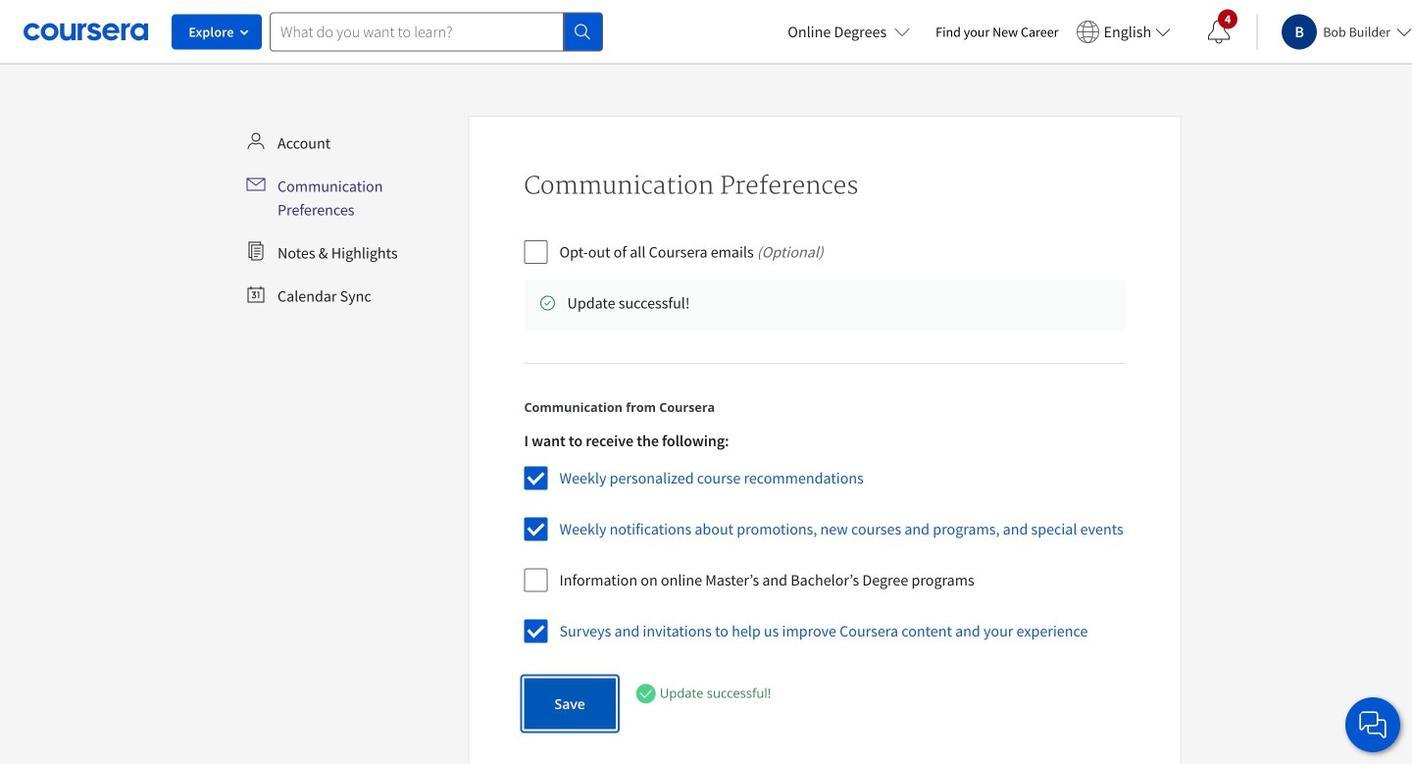 Task type: locate. For each thing, give the bounding box(es) containing it.
group
[[524, 431, 1124, 659]]

None search field
[[270, 12, 603, 52]]

alert
[[636, 683, 771, 705]]

menu
[[238, 124, 461, 316]]

What do you want to learn? text field
[[270, 12, 564, 52]]



Task type: vqa. For each thing, say whether or not it's contained in the screenshot.
Coursera image
yes



Task type: describe. For each thing, give the bounding box(es) containing it.
coursera image
[[24, 16, 148, 47]]



